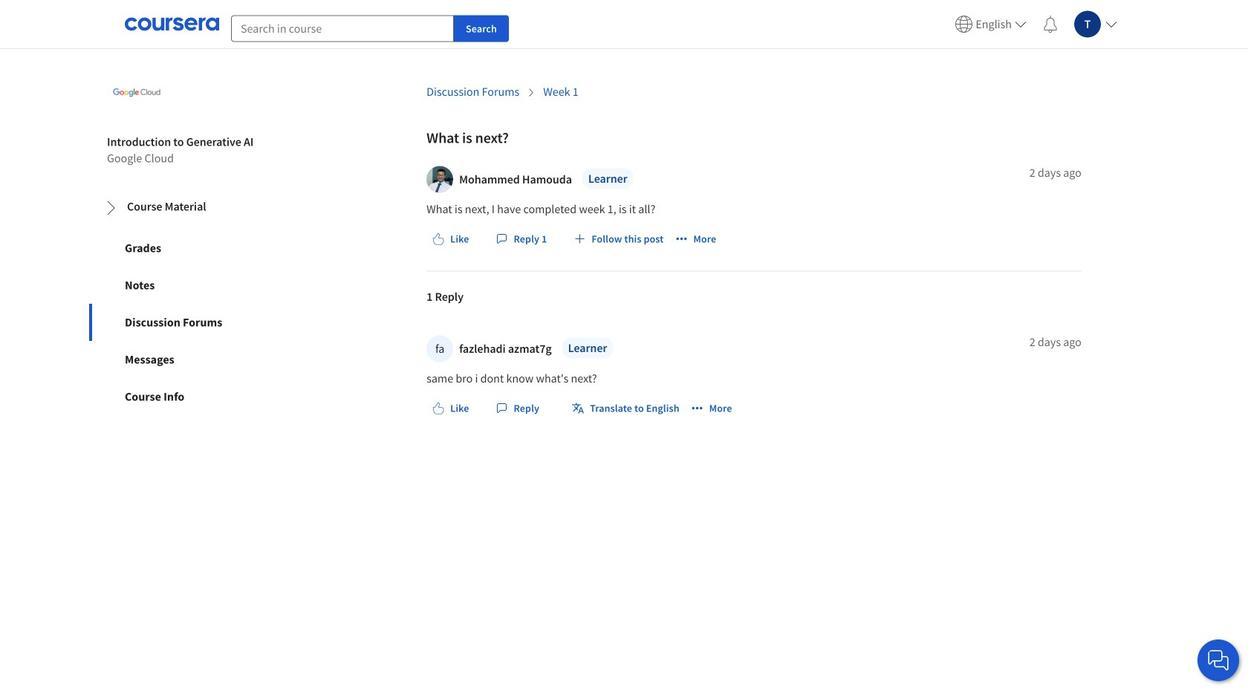 Task type: describe. For each thing, give the bounding box(es) containing it.
0 vertical spatial learner element
[[583, 168, 634, 189]]

coursera image
[[125, 12, 219, 36]]

learner element inside replies element
[[562, 338, 613, 358]]

forum thread element
[[427, 109, 1082, 453]]



Task type: locate. For each thing, give the bounding box(es) containing it.
mohammed hamouda avatar image
[[427, 166, 453, 193]]

1 vertical spatial learner element
[[562, 338, 613, 358]]

learner element
[[583, 168, 634, 189], [562, 338, 613, 358]]

replies element
[[427, 271, 1082, 453]]

Search in course text field
[[231, 15, 454, 42]]

help center image
[[1210, 652, 1228, 670]]

google cloud image
[[107, 63, 166, 122]]



Task type: vqa. For each thing, say whether or not it's contained in the screenshot.
"Taught"
no



